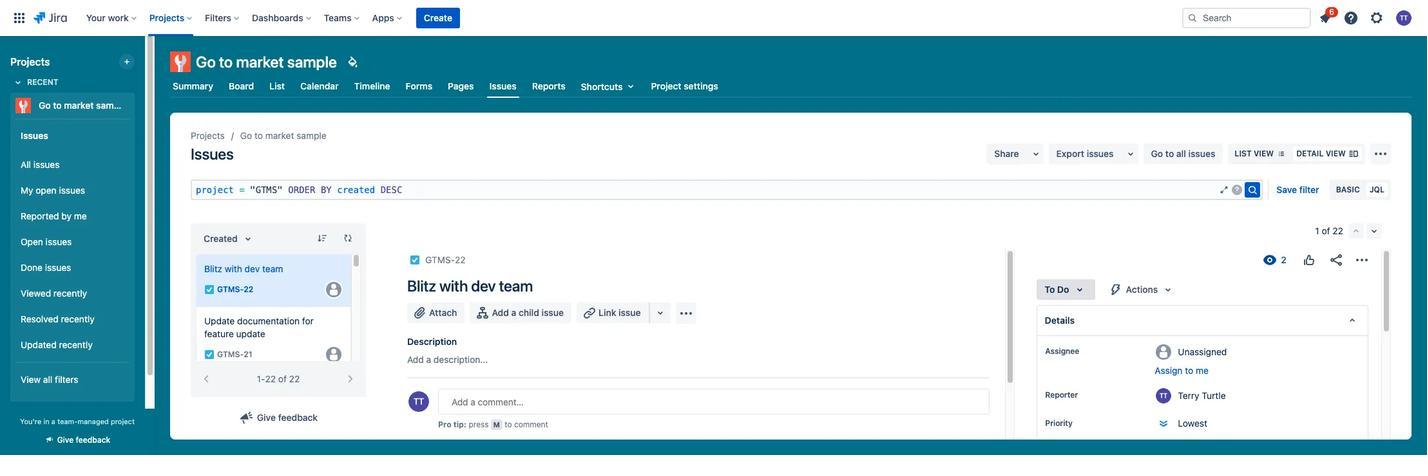 Task type: locate. For each thing, give the bounding box(es) containing it.
viewed
[[21, 288, 51, 299]]

1 horizontal spatial project
[[196, 185, 234, 195]]

issues down all issues link
[[59, 185, 85, 196]]

1 horizontal spatial team
[[499, 277, 533, 295]]

order by image
[[240, 231, 256, 247]]

0 horizontal spatial all
[[21, 159, 31, 170]]

issues
[[490, 80, 517, 91], [21, 130, 48, 141], [191, 145, 234, 163]]

your work
[[86, 12, 129, 23]]

0 vertical spatial with
[[225, 264, 242, 275]]

give feedback button down 1-22 of 22
[[231, 408, 326, 429]]

issues down 'reported by me'
[[46, 236, 72, 247]]

task image
[[410, 255, 420, 266], [204, 285, 215, 295]]

add inside button
[[492, 307, 509, 318]]

blitz
[[204, 264, 222, 275], [407, 277, 436, 295]]

1 vertical spatial project
[[111, 418, 135, 426]]

tab list
[[162, 75, 1420, 98]]

0 vertical spatial project
[[196, 185, 234, 195]]

0 vertical spatial market
[[236, 53, 284, 71]]

gtms-22 up "attach"
[[425, 255, 466, 266]]

1 vertical spatial blitz
[[407, 277, 436, 295]]

share image
[[1329, 253, 1345, 268]]

go to market sample up list link on the left
[[196, 53, 337, 71]]

dashboards
[[252, 12, 303, 23]]

dev down order by icon
[[245, 264, 260, 275]]

1 vertical spatial recently
[[61, 314, 95, 325]]

1 vertical spatial go to market sample link
[[240, 128, 327, 144]]

add to starred image
[[131, 98, 146, 113]]

task image
[[204, 350, 215, 360]]

go to market sample link down recent
[[10, 93, 130, 119]]

give
[[257, 413, 276, 423], [57, 436, 74, 445]]

sample down calendar link
[[297, 130, 327, 141]]

1 horizontal spatial all
[[1177, 148, 1187, 159]]

m
[[494, 421, 500, 429]]

child
[[519, 307, 539, 318]]

0 vertical spatial blitz with dev team
[[204, 264, 283, 275]]

JQL query field
[[192, 181, 1220, 199]]

0 horizontal spatial feedback
[[76, 436, 110, 445]]

1 horizontal spatial task image
[[410, 255, 420, 266]]

1 vertical spatial give
[[57, 436, 74, 445]]

all issues link
[[15, 152, 130, 178]]

me for reported by me
[[74, 211, 87, 221]]

recently down viewed recently link
[[61, 314, 95, 325]]

2 horizontal spatial projects
[[191, 130, 225, 141]]

22 down the update
[[265, 374, 276, 385]]

a inside button
[[512, 307, 517, 318]]

view all filters link
[[15, 367, 130, 393]]

me inside button
[[1196, 365, 1209, 376]]

menu bar
[[438, 414, 615, 430]]

0 vertical spatial give feedback
[[257, 413, 318, 423]]

feedback down managed
[[76, 436, 110, 445]]

give feedback
[[257, 413, 318, 423], [57, 436, 110, 445]]

task image left gtms-22 link
[[410, 255, 420, 266]]

created
[[337, 185, 375, 195]]

me
[[74, 211, 87, 221], [1196, 365, 1209, 376]]

1 horizontal spatial issues
[[191, 145, 234, 163]]

1 vertical spatial blitz with dev team
[[407, 277, 533, 295]]

add down description
[[407, 354, 424, 365]]

2 issue from the left
[[619, 307, 641, 318]]

view up search image
[[1254, 149, 1274, 159]]

22 up documentation
[[244, 285, 253, 295]]

a right in on the left
[[51, 418, 55, 426]]

blitz up the attach button
[[407, 277, 436, 295]]

reporter
[[1046, 391, 1078, 400]]

dev
[[245, 264, 260, 275], [471, 277, 496, 295]]

2 view from the left
[[1326, 149, 1346, 159]]

all for all issues
[[21, 159, 31, 170]]

tip:
[[454, 420, 467, 430]]

sidebar navigation image
[[141, 52, 169, 77]]

0 horizontal spatial projects
[[10, 56, 50, 68]]

issues right export
[[1087, 148, 1114, 159]]

you're
[[20, 418, 41, 426]]

of right 1- on the bottom of page
[[278, 374, 287, 385]]

0 vertical spatial list
[[270, 81, 285, 92]]

all right the view
[[43, 374, 52, 385]]

menu bar containing all
[[438, 414, 615, 430]]

projects inside popup button
[[149, 12, 184, 23]]

0 vertical spatial issues
[[490, 80, 517, 91]]

all inside the all button
[[444, 416, 455, 427]]

2 vertical spatial recently
[[59, 339, 93, 350]]

refresh image
[[343, 233, 353, 244]]

1 issue from the left
[[542, 307, 564, 318]]

vote options: no one has voted for this issue yet. image
[[1302, 253, 1317, 268]]

go to market sample down recent
[[39, 100, 127, 111]]

1 vertical spatial issues
[[21, 130, 48, 141]]

blitz with dev team down order by icon
[[204, 264, 283, 275]]

add left child
[[492, 307, 509, 318]]

2 vertical spatial projects
[[191, 130, 225, 141]]

1 vertical spatial go to market sample
[[39, 100, 127, 111]]

appswitcher icon image
[[12, 10, 27, 26]]

all for all
[[444, 416, 455, 427]]

recently down resolved recently link at the left
[[59, 339, 93, 350]]

blitz down 'created'
[[204, 264, 222, 275]]

gtms- for blitz with dev team
[[217, 285, 244, 295]]

sample up calendar
[[287, 53, 337, 71]]

recently down done issues link
[[53, 288, 87, 299]]

to
[[219, 53, 233, 71], [53, 100, 62, 111], [255, 130, 263, 141], [1166, 148, 1175, 159], [1185, 365, 1194, 376], [505, 420, 512, 430]]

=
[[239, 185, 245, 195]]

projects button
[[145, 8, 197, 28]]

all issues
[[21, 159, 60, 170]]

1
[[1316, 226, 1320, 237]]

actions image
[[1355, 253, 1370, 268]]

0 horizontal spatial view
[[1254, 149, 1274, 159]]

all left the press
[[444, 416, 455, 427]]

1 vertical spatial of
[[278, 374, 287, 385]]

Add a comment… field
[[438, 389, 990, 415]]

recently for viewed recently
[[53, 288, 87, 299]]

link
[[599, 307, 616, 318]]

with down gtms-22 link
[[440, 277, 468, 295]]

link web pages and more image
[[653, 306, 668, 321]]

1 vertical spatial all
[[444, 416, 455, 427]]

sample left add to starred icon
[[96, 100, 127, 111]]

filters
[[55, 374, 78, 385]]

add app image
[[678, 306, 694, 321]]

issues inside group
[[21, 130, 48, 141]]

1 vertical spatial with
[[440, 277, 468, 295]]

market left add to starred icon
[[64, 100, 94, 111]]

assign
[[1155, 365, 1183, 376]]

2 vertical spatial gtms-
[[217, 350, 244, 360]]

open
[[21, 236, 43, 247]]

market up list link on the left
[[236, 53, 284, 71]]

project inside the jql query field
[[196, 185, 234, 195]]

gtms- right task image
[[217, 350, 244, 360]]

project right managed
[[111, 418, 135, 426]]

projects up recent
[[10, 56, 50, 68]]

assign to me button
[[1155, 365, 1355, 378]]

0 vertical spatial of
[[1322, 226, 1331, 237]]

all right the open export issues dropdown icon
[[1177, 148, 1187, 159]]

1 vertical spatial team
[[499, 277, 533, 295]]

give down team-
[[57, 436, 74, 445]]

0 horizontal spatial team
[[262, 264, 283, 275]]

update
[[204, 316, 235, 327]]

comments
[[468, 416, 514, 427]]

recently inside "link"
[[59, 339, 93, 350]]

link issue button
[[577, 303, 650, 324]]

updated
[[21, 339, 57, 350]]

2 vertical spatial a
[[51, 418, 55, 426]]

0 horizontal spatial gtms-22
[[217, 285, 253, 295]]

1 horizontal spatial with
[[440, 277, 468, 295]]

0 vertical spatial team
[[262, 264, 283, 275]]

2 vertical spatial go to market sample
[[240, 130, 327, 141]]

0 vertical spatial gtms-
[[425, 255, 455, 266]]

1 horizontal spatial feedback
[[278, 413, 318, 423]]

issues up 'viewed recently'
[[45, 262, 71, 273]]

issues for all issues
[[33, 159, 60, 170]]

gtms- inside gtms-22 link
[[425, 255, 455, 266]]

pages link
[[445, 75, 477, 98]]

issues for open issues
[[46, 236, 72, 247]]

1 vertical spatial gtms-
[[217, 285, 244, 295]]

0 horizontal spatial give feedback button
[[37, 430, 118, 451]]

a left child
[[512, 307, 517, 318]]

1 group from the top
[[15, 119, 130, 401]]

add for add a description...
[[407, 354, 424, 365]]

1 horizontal spatial blitz with dev team
[[407, 277, 533, 295]]

0 horizontal spatial all
[[43, 374, 52, 385]]

0 vertical spatial me
[[74, 211, 87, 221]]

team up add a child issue button
[[499, 277, 533, 295]]

1 horizontal spatial view
[[1326, 149, 1346, 159]]

view right "detail"
[[1326, 149, 1346, 159]]

by
[[321, 185, 332, 195]]

give feedback button down 'you're in a team-managed project'
[[37, 430, 118, 451]]

issue right child
[[542, 307, 564, 318]]

22 right 1
[[1333, 226, 1344, 237]]

1 horizontal spatial list
[[1235, 149, 1252, 159]]

1 horizontal spatial of
[[1322, 226, 1331, 237]]

project
[[196, 185, 234, 195], [111, 418, 135, 426]]

gtms-
[[425, 255, 455, 266], [217, 285, 244, 295], [217, 350, 244, 360]]

0 horizontal spatial me
[[74, 211, 87, 221]]

all inside all issues link
[[21, 159, 31, 170]]

issue right link
[[619, 307, 641, 318]]

jira image
[[34, 10, 67, 26], [34, 10, 67, 26]]

link issue
[[599, 307, 641, 318]]

forms link
[[403, 75, 435, 98]]

0 vertical spatial all
[[21, 159, 31, 170]]

to inside button
[[1185, 365, 1194, 376]]

gtms-21
[[217, 350, 252, 360]]

group
[[15, 119, 130, 401], [15, 148, 130, 362]]

0 vertical spatial feedback
[[278, 413, 318, 423]]

gtms-22 up update
[[217, 285, 253, 295]]

resolved
[[21, 314, 59, 325]]

priority
[[1046, 419, 1073, 429]]

1 vertical spatial add
[[407, 354, 424, 365]]

issue inside button
[[619, 307, 641, 318]]

issues right pages
[[490, 80, 517, 91]]

help image
[[1344, 10, 1359, 26]]

projects up 'sidebar navigation' icon
[[149, 12, 184, 23]]

issues down projects link
[[191, 145, 234, 163]]

reported
[[21, 211, 59, 221]]

open issues link
[[15, 229, 130, 255]]

1 vertical spatial me
[[1196, 365, 1209, 376]]

update
[[236, 329, 265, 340]]

a down description
[[426, 354, 431, 365]]

go to market sample down list link on the left
[[240, 130, 327, 141]]

projects for projects link
[[191, 130, 225, 141]]

2 horizontal spatial a
[[512, 307, 517, 318]]

view for list view
[[1254, 149, 1274, 159]]

search image
[[1188, 13, 1198, 23]]

list for list view
[[1235, 149, 1252, 159]]

gtms- up update
[[217, 285, 244, 295]]

2 vertical spatial issues
[[191, 145, 234, 163]]

give feedback down 1-22 of 22
[[257, 413, 318, 423]]

give feedback down 'you're in a team-managed project'
[[57, 436, 110, 445]]

list up syntax help icon
[[1235, 149, 1252, 159]]

me inside group
[[74, 211, 87, 221]]

me right by
[[74, 211, 87, 221]]

0 vertical spatial recently
[[53, 288, 87, 299]]

done issues link
[[15, 255, 130, 281]]

1 horizontal spatial dev
[[471, 277, 496, 295]]

open export issues dropdown image
[[1123, 146, 1139, 162]]

description...
[[434, 354, 488, 365]]

1 horizontal spatial projects
[[149, 12, 184, 23]]

projects down summary link
[[191, 130, 225, 141]]

projects for projects popup button
[[149, 12, 184, 23]]

save filter
[[1277, 184, 1320, 195]]

resolved recently link
[[15, 307, 130, 333]]

issues left list view
[[1189, 148, 1216, 159]]

of right 1
[[1322, 226, 1331, 237]]

to down recent
[[53, 100, 62, 111]]

project
[[651, 81, 682, 92]]

0 vertical spatial give feedback button
[[231, 408, 326, 429]]

project left = on the top left of page
[[196, 185, 234, 195]]

0 horizontal spatial blitz with dev team
[[204, 264, 283, 275]]

blitz with dev team down copy link to issue icon
[[407, 277, 533, 295]]

issues up all issues
[[21, 130, 48, 141]]

0 vertical spatial dev
[[245, 264, 260, 275]]

1 horizontal spatial all
[[444, 416, 455, 427]]

1 vertical spatial list
[[1235, 149, 1252, 159]]

copy link to issue image
[[463, 255, 474, 265]]

go right projects link
[[240, 130, 252, 141]]

list right board
[[270, 81, 285, 92]]

issues for done issues
[[45, 262, 71, 273]]

1 vertical spatial give feedback button
[[37, 430, 118, 451]]

open
[[36, 185, 57, 196]]

add a child issue button
[[470, 303, 572, 324]]

0 vertical spatial a
[[512, 307, 517, 318]]

jql
[[1370, 185, 1385, 195]]

1 horizontal spatial issue
[[619, 307, 641, 318]]

0 horizontal spatial blitz
[[204, 264, 222, 275]]

0 horizontal spatial give
[[57, 436, 74, 445]]

1 vertical spatial give feedback
[[57, 436, 110, 445]]

issues inside button
[[1087, 148, 1114, 159]]

gtms- for update documentation for feature update
[[217, 350, 244, 360]]

recently
[[53, 288, 87, 299], [61, 314, 95, 325], [59, 339, 93, 350]]

2 group from the top
[[15, 148, 130, 362]]

go to market sample link
[[10, 93, 130, 119], [240, 128, 327, 144]]

all up my
[[21, 159, 31, 170]]

task image up update
[[204, 285, 215, 295]]

1 horizontal spatial add
[[492, 307, 509, 318]]

to right assign
[[1185, 365, 1194, 376]]

me down the unassigned
[[1196, 365, 1209, 376]]

give feedback button
[[231, 408, 326, 429], [37, 430, 118, 451]]

1-22 of 22
[[257, 374, 300, 385]]

0 horizontal spatial add
[[407, 354, 424, 365]]

with down created dropdown button
[[225, 264, 242, 275]]

1 vertical spatial a
[[426, 354, 431, 365]]

1 horizontal spatial a
[[426, 354, 431, 365]]

0 horizontal spatial list
[[270, 81, 285, 92]]

history button
[[523, 414, 562, 430]]

0 horizontal spatial issues
[[21, 130, 48, 141]]

go to market sample link down list link on the left
[[240, 128, 327, 144]]

1 horizontal spatial go to market sample link
[[240, 128, 327, 144]]

1 vertical spatial all
[[43, 374, 52, 385]]

me for assign to me
[[1196, 365, 1209, 376]]

list view
[[1235, 149, 1274, 159]]

save
[[1277, 184, 1298, 195]]

feedback down 1-22 of 22
[[278, 413, 318, 423]]

press
[[469, 420, 489, 430]]

0 horizontal spatial a
[[51, 418, 55, 426]]

description
[[407, 336, 457, 347]]

gtms-22
[[425, 255, 466, 266], [217, 285, 253, 295]]

gtms- left copy link to issue icon
[[425, 255, 455, 266]]

1 view from the left
[[1254, 149, 1274, 159]]

issues up open
[[33, 159, 60, 170]]

all inside group
[[43, 374, 52, 385]]

market down list link on the left
[[265, 130, 294, 141]]

dev down copy link to issue icon
[[471, 277, 496, 295]]

update documentation for feature update
[[204, 316, 314, 340]]

with
[[225, 264, 242, 275], [440, 277, 468, 295]]

create button
[[416, 8, 460, 28]]

issues for the leftmost go to market sample link
[[21, 130, 48, 141]]

21
[[244, 350, 252, 360]]

viewed recently
[[21, 288, 87, 299]]

banner
[[0, 0, 1428, 36]]

reported by me
[[21, 211, 87, 221]]

1 horizontal spatial gtms-22
[[425, 255, 466, 266]]

give down 1- on the bottom of page
[[257, 413, 276, 423]]

market
[[236, 53, 284, 71], [64, 100, 94, 111], [265, 130, 294, 141]]

list inside tab list
[[270, 81, 285, 92]]

view
[[1254, 149, 1274, 159], [1326, 149, 1346, 159]]

by
[[61, 211, 72, 221]]

team up documentation
[[262, 264, 283, 275]]



Task type: vqa. For each thing, say whether or not it's contained in the screenshot.
Done issues
yes



Task type: describe. For each thing, give the bounding box(es) containing it.
filter
[[1300, 184, 1320, 195]]

0 vertical spatial blitz
[[204, 264, 222, 275]]

tab list containing issues
[[162, 75, 1420, 98]]

primary element
[[8, 0, 1183, 36]]

0 vertical spatial gtms-22
[[425, 255, 466, 266]]

attach button
[[407, 303, 465, 324]]

go right the open export issues dropdown icon
[[1152, 148, 1164, 159]]

view for detail view
[[1326, 149, 1346, 159]]

work
[[108, 12, 129, 23]]

1 vertical spatial projects
[[10, 56, 50, 68]]

comment
[[514, 420, 548, 430]]

filters button
[[201, 8, 244, 28]]

my open issues
[[21, 185, 85, 196]]

Search field
[[1183, 8, 1312, 28]]

for
[[302, 316, 314, 327]]

1 vertical spatial sample
[[96, 100, 127, 111]]

board link
[[226, 75, 257, 98]]

updated recently link
[[15, 333, 130, 358]]

banner containing your work
[[0, 0, 1428, 36]]

issues for export issues
[[1087, 148, 1114, 159]]

resolved recently
[[21, 314, 95, 325]]

go to all issues
[[1152, 148, 1216, 159]]

group containing all issues
[[15, 148, 130, 362]]

my
[[21, 185, 33, 196]]

forms
[[406, 81, 433, 92]]

reports
[[532, 81, 566, 92]]

pro
[[438, 420, 452, 430]]

"gtms"
[[250, 185, 283, 195]]

1 vertical spatial market
[[64, 100, 94, 111]]

pro tip: press m to comment
[[438, 420, 548, 430]]

my open issues link
[[15, 178, 130, 204]]

activity
[[407, 398, 440, 409]]

0 vertical spatial sample
[[287, 53, 337, 71]]

done issues
[[21, 262, 71, 273]]

22 up "attach"
[[455, 255, 466, 266]]

your profile and settings image
[[1397, 10, 1412, 26]]

to right the open export issues dropdown icon
[[1166, 148, 1175, 159]]

syntax help image
[[1233, 185, 1243, 195]]

to right projects link
[[255, 130, 263, 141]]

to right m at the bottom left of page
[[505, 420, 512, 430]]

board
[[229, 81, 254, 92]]

desc
[[381, 185, 402, 195]]

assignee
[[1046, 347, 1080, 356]]

timeline link
[[352, 75, 393, 98]]

create
[[424, 12, 452, 23]]

collapse recent projects image
[[10, 75, 26, 90]]

project settings
[[651, 81, 719, 92]]

notifications image
[[1318, 10, 1334, 26]]

you're in a team-managed project
[[20, 418, 135, 426]]

apps button
[[368, 8, 407, 28]]

issue inside button
[[542, 307, 564, 318]]

go to all issues link
[[1144, 144, 1224, 164]]

summary
[[173, 81, 213, 92]]

created button
[[196, 229, 263, 249]]

unassigned
[[1178, 346, 1227, 357]]

profile image of terry turtle image
[[409, 392, 429, 413]]

create project image
[[122, 57, 132, 67]]

done
[[21, 262, 43, 273]]

recent
[[27, 77, 58, 87]]

settings
[[684, 81, 719, 92]]

1 vertical spatial gtms-22
[[217, 285, 253, 295]]

all button
[[440, 414, 459, 430]]

2 vertical spatial sample
[[297, 130, 327, 141]]

a for description...
[[426, 354, 431, 365]]

export issues button
[[1049, 144, 1139, 164]]

add for add a child issue
[[492, 307, 509, 318]]

0 horizontal spatial dev
[[245, 264, 260, 275]]

0 horizontal spatial give feedback
[[57, 436, 110, 445]]

1 horizontal spatial give feedback button
[[231, 408, 326, 429]]

import and bulk change issues image
[[1374, 146, 1389, 162]]

0 horizontal spatial with
[[225, 264, 242, 275]]

teams
[[324, 12, 352, 23]]

export issues
[[1057, 148, 1114, 159]]

1 horizontal spatial blitz
[[407, 277, 436, 295]]

go up "summary"
[[196, 53, 216, 71]]

0 horizontal spatial task image
[[204, 285, 215, 295]]

reported by me link
[[15, 204, 130, 229]]

assign to me
[[1155, 365, 1209, 376]]

priority pin to top. only you can see pinned fields. image
[[1076, 419, 1086, 429]]

created
[[204, 233, 238, 244]]

your
[[86, 12, 106, 23]]

details
[[1046, 315, 1076, 326]]

calendar link
[[298, 75, 341, 98]]

shortcuts
[[581, 81, 623, 92]]

details element
[[1037, 306, 1369, 336]]

set background color image
[[345, 54, 360, 70]]

gtms-22 link
[[425, 253, 466, 268]]

recently for updated recently
[[59, 339, 93, 350]]

2 vertical spatial market
[[265, 130, 294, 141]]

projects link
[[191, 128, 225, 144]]

settings image
[[1370, 10, 1385, 26]]

project settings link
[[649, 75, 721, 98]]

feature
[[204, 329, 234, 340]]

list for list
[[270, 81, 285, 92]]

attach
[[429, 307, 457, 318]]

in
[[43, 418, 49, 426]]

lowest
[[1178, 418, 1208, 429]]

22 right 1- on the bottom of page
[[289, 374, 300, 385]]

view
[[21, 374, 41, 385]]

issues inside tab list
[[490, 80, 517, 91]]

pages
[[448, 81, 474, 92]]

calendar
[[300, 81, 339, 92]]

teams button
[[320, 8, 365, 28]]

recently for resolved recently
[[61, 314, 95, 325]]

group containing issues
[[15, 119, 130, 401]]

sort descending image
[[317, 233, 327, 244]]

search image
[[1245, 182, 1261, 198]]

basic
[[1337, 185, 1360, 195]]

add a description...
[[407, 354, 488, 365]]

view all filters
[[21, 374, 78, 385]]

1 horizontal spatial give feedback
[[257, 413, 318, 423]]

go down recent
[[39, 100, 51, 111]]

0 vertical spatial give
[[257, 413, 276, 423]]

0 vertical spatial go to market sample
[[196, 53, 337, 71]]

filters
[[205, 12, 231, 23]]

0 horizontal spatial go to market sample link
[[10, 93, 130, 119]]

viewed recently link
[[15, 281, 130, 307]]

order
[[288, 185, 315, 195]]

documentation
[[237, 316, 300, 327]]

a for child
[[512, 307, 517, 318]]

updated recently
[[21, 339, 93, 350]]

to up board
[[219, 53, 233, 71]]

reports link
[[530, 75, 568, 98]]

1 vertical spatial feedback
[[76, 436, 110, 445]]

add a child issue
[[492, 307, 564, 318]]

save filter button
[[1269, 180, 1328, 200]]

0 vertical spatial all
[[1177, 148, 1187, 159]]

timeline
[[354, 81, 390, 92]]

project = "gtms" order by created desc
[[196, 185, 402, 195]]

open issues
[[21, 236, 72, 247]]

1 vertical spatial dev
[[471, 277, 496, 295]]

list link
[[267, 75, 288, 98]]

issues for projects link
[[191, 145, 234, 163]]

0 horizontal spatial of
[[278, 374, 287, 385]]



